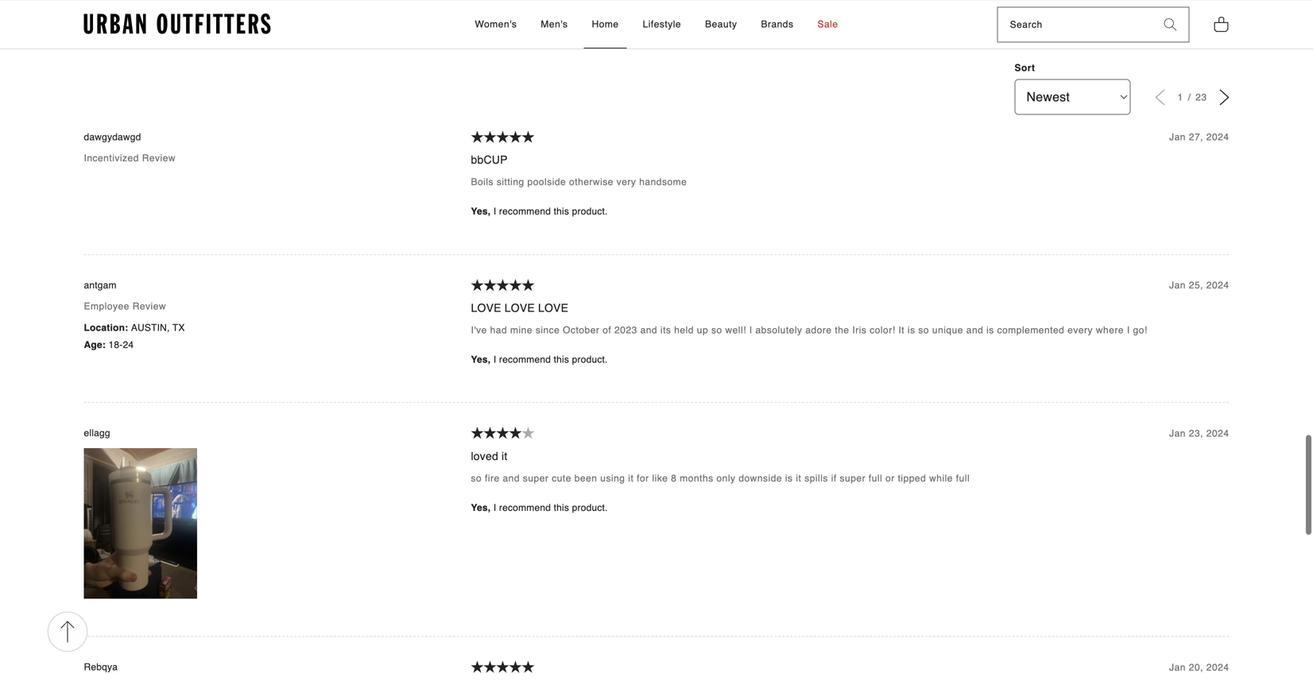 Task type: describe. For each thing, give the bounding box(es) containing it.
2 launch review details modal image from the left
[[315, 0, 535, 38]]

using
[[600, 473, 625, 484]]

location: austin, tx age: 18-24
[[84, 322, 185, 351]]

jan for bbcup
[[1169, 132, 1186, 143]]

home link
[[584, 1, 627, 49]]

i've
[[471, 325, 487, 336]]

this for love love love
[[554, 354, 569, 365]]

4 stars element
[[471, 427, 1169, 441]]

lifestyle
[[643, 19, 681, 30]]

jan for rebqya
[[1169, 662, 1186, 673]]

age:
[[84, 340, 106, 351]]

3 love from the left
[[538, 302, 568, 314]]

main navigation element
[[332, 1, 981, 49]]

dawgydawgd
[[84, 131, 141, 143]]

yes, i recommend this product. for bbcup
[[471, 206, 608, 217]]

employee
[[84, 301, 129, 312]]

yes, i recommend this product. for loved it
[[471, 502, 608, 513]]

complemented
[[997, 325, 1065, 336]]

if
[[831, 473, 837, 484]]

brands link
[[753, 1, 802, 49]]

for
[[637, 473, 649, 484]]

recommend for bbcup
[[499, 206, 551, 217]]

urban outfitters image
[[84, 14, 271, 34]]

its
[[660, 325, 671, 336]]

2 super from the left
[[840, 473, 866, 484]]

5 launch review details modal image from the left
[[1009, 0, 1229, 38]]

0 horizontal spatial is
[[785, 473, 793, 484]]

0 horizontal spatial so
[[471, 473, 482, 484]]

recommend for loved it
[[499, 502, 551, 513]]

antgam
[[84, 280, 117, 291]]

like
[[652, 473, 668, 484]]

review for bbcup
[[142, 153, 176, 164]]

up
[[697, 325, 708, 336]]

2 horizontal spatial and
[[966, 325, 983, 336]]

months
[[680, 473, 714, 484]]

color!
[[870, 325, 895, 336]]

or
[[886, 473, 895, 484]]

page 1 of 23 element
[[1178, 92, 1207, 103]]

held
[[674, 325, 694, 336]]

this for loved it
[[554, 502, 569, 513]]

incentivized review
[[84, 153, 176, 164]]

otherwise
[[569, 177, 614, 188]]

5 stars element for love love love
[[471, 279, 1169, 293]]

spills
[[805, 473, 828, 484]]

sitting
[[497, 177, 524, 188]]

1 launch review details modal image from the left
[[84, 0, 304, 38]]

8
[[671, 473, 677, 484]]

my shopping bag image
[[1213, 15, 1229, 33]]

bbcup
[[471, 153, 508, 166]]

boils sitting poolside otherwise very handsome
[[471, 177, 687, 188]]

women's
[[475, 19, 517, 30]]

1 horizontal spatial it
[[628, 473, 634, 484]]

1 full from the left
[[869, 473, 883, 484]]

where
[[1096, 325, 1124, 336]]

27,
[[1189, 132, 1203, 143]]

handsome
[[639, 177, 687, 188]]

25,
[[1189, 280, 1203, 291]]

love love love
[[471, 302, 568, 314]]

fire
[[485, 473, 500, 484]]

employee review
[[84, 301, 166, 312]]

jan 23, 2024
[[1169, 428, 1229, 439]]

0 horizontal spatial and
[[503, 473, 520, 484]]

18-
[[109, 340, 123, 351]]

0 horizontal spatial it
[[502, 450, 507, 463]]

men's link
[[533, 1, 576, 49]]

incentivized
[[84, 153, 139, 164]]

yes, for loved it
[[471, 502, 491, 513]]

product. for bbcup
[[572, 206, 608, 217]]

beauty
[[705, 19, 737, 30]]

home
[[592, 19, 619, 30]]

go!
[[1133, 325, 1148, 336]]

5 stars element for bbcup
[[471, 131, 1169, 144]]



Task type: locate. For each thing, give the bounding box(es) containing it.
love up the 'since'
[[538, 302, 568, 314]]

tx
[[172, 322, 185, 333]]

3 2024 from the top
[[1206, 428, 1229, 439]]

2 recommend from the top
[[499, 354, 551, 365]]

3 product. from the top
[[572, 502, 608, 513]]

1 recommend from the top
[[499, 206, 551, 217]]

austin,
[[131, 322, 170, 333]]

the
[[835, 325, 849, 336]]

jan 27, 2024
[[1169, 132, 1229, 143]]

3 5 stars element from the top
[[471, 661, 1169, 673]]

1 horizontal spatial love
[[505, 302, 535, 314]]

while
[[929, 473, 953, 484]]

recommend down fire
[[499, 502, 551, 513]]

0 horizontal spatial full
[[869, 473, 883, 484]]

0 vertical spatial 5 stars element
[[471, 131, 1169, 144]]

23,
[[1189, 428, 1203, 439]]

2 2024 from the top
[[1206, 280, 1229, 291]]

this down cute
[[554, 502, 569, 513]]

yes, i recommend this product. down the 'since'
[[471, 354, 608, 365]]

yes, down fire
[[471, 502, 491, 513]]

location:
[[84, 322, 128, 333]]

star rating image
[[471, 131, 484, 143], [496, 131, 509, 143], [509, 131, 522, 143], [496, 279, 509, 291], [484, 427, 496, 439], [522, 427, 535, 439], [471, 661, 484, 673], [484, 661, 496, 673], [496, 661, 509, 673], [509, 661, 522, 673], [522, 661, 535, 673]]

well!
[[725, 325, 746, 336]]

this down the 'since'
[[554, 354, 569, 365]]

jan 20, 2024
[[1169, 662, 1229, 673]]

every
[[1068, 325, 1093, 336]]

and
[[640, 325, 657, 336], [966, 325, 983, 336], [503, 473, 520, 484]]

2024 right 23,
[[1206, 428, 1229, 439]]

0 vertical spatial this
[[554, 206, 569, 217]]

1 love from the left
[[471, 302, 501, 314]]

so
[[711, 325, 722, 336], [918, 325, 929, 336], [471, 473, 482, 484]]

october
[[563, 325, 600, 336]]

0 vertical spatial review
[[142, 153, 176, 164]]

recommend down sitting
[[499, 206, 551, 217]]

0 vertical spatial yes, i recommend this product.
[[471, 206, 608, 217]]

2024 right 27, at the right of the page
[[1206, 132, 1229, 143]]

it
[[899, 325, 905, 336]]

brands
[[761, 19, 794, 30]]

very
[[617, 177, 636, 188]]

23
[[1196, 92, 1207, 103]]

unique
[[932, 325, 963, 336]]

it
[[502, 450, 507, 463], [628, 473, 634, 484], [796, 473, 802, 484]]

iris
[[852, 325, 867, 336]]

jan left the 25,
[[1169, 280, 1186, 291]]

full left or
[[869, 473, 883, 484]]

2024
[[1206, 132, 1229, 143], [1206, 280, 1229, 291], [1206, 428, 1229, 439], [1206, 662, 1229, 673]]

super
[[523, 473, 549, 484], [840, 473, 866, 484]]

3 this from the top
[[554, 502, 569, 513]]

so left fire
[[471, 473, 482, 484]]

2 horizontal spatial it
[[796, 473, 802, 484]]

review up the austin,
[[133, 301, 166, 312]]

product. down "been"
[[572, 502, 608, 513]]

1 vertical spatial 5 stars element
[[471, 279, 1169, 293]]

3 jan from the top
[[1169, 428, 1186, 439]]

2023
[[614, 325, 637, 336]]

1 2024 from the top
[[1206, 132, 1229, 143]]

0 horizontal spatial super
[[523, 473, 549, 484]]

3 yes, i recommend this product. from the top
[[471, 502, 608, 513]]

beauty link
[[697, 1, 745, 49]]

it right "loved"
[[502, 450, 507, 463]]

1 vertical spatial product.
[[572, 354, 608, 365]]

it left the spills
[[796, 473, 802, 484]]

2 this from the top
[[554, 354, 569, 365]]

5 stars element for rebqya
[[471, 661, 1169, 673]]

3 yes, from the top
[[471, 502, 491, 513]]

2024 for rebqya
[[1206, 662, 1229, 673]]

downside
[[739, 473, 782, 484]]

2 vertical spatial recommend
[[499, 502, 551, 513]]

jan 25, 2024
[[1169, 280, 1229, 291]]

absolutely
[[756, 325, 802, 336]]

product. down otherwise
[[572, 206, 608, 217]]

1 vertical spatial review
[[133, 301, 166, 312]]

5 stars element
[[471, 131, 1169, 144], [471, 279, 1169, 293], [471, 661, 1169, 673]]

only
[[717, 473, 736, 484]]

mine
[[510, 325, 533, 336]]

this for bbcup
[[554, 206, 569, 217]]

loved it
[[471, 450, 507, 463]]

2 horizontal spatial so
[[918, 325, 929, 336]]

yes, down boils
[[471, 206, 491, 217]]

Search text field
[[998, 8, 1152, 42]]

and left its
[[640, 325, 657, 336]]

i left the go!
[[1127, 325, 1130, 336]]

0 vertical spatial yes,
[[471, 206, 491, 217]]

adore
[[805, 325, 832, 336]]

and right fire
[[503, 473, 520, 484]]

4 jan from the top
[[1169, 662, 1186, 673]]

of
[[603, 325, 611, 336]]

jan
[[1169, 132, 1186, 143], [1169, 280, 1186, 291], [1169, 428, 1186, 439], [1169, 662, 1186, 673]]

women's link
[[467, 1, 525, 49]]

yes, i recommend this product. down the poolside
[[471, 206, 608, 217]]

search image
[[1164, 18, 1177, 31]]

2 vertical spatial yes, i recommend this product.
[[471, 502, 608, 513]]

i for love love love
[[494, 354, 496, 365]]

1
[[1178, 92, 1186, 103]]

tipped
[[898, 473, 926, 484]]

jan for loved it
[[1169, 428, 1186, 439]]

is right the it
[[908, 325, 915, 336]]

cute
[[552, 473, 571, 484]]

2024 for loved it
[[1206, 428, 1229, 439]]

ellagg
[[84, 428, 110, 439]]

is
[[908, 325, 915, 336], [987, 325, 994, 336], [785, 473, 793, 484]]

i down "had"
[[494, 354, 496, 365]]

None search field
[[998, 8, 1152, 42]]

i
[[494, 206, 496, 217], [749, 325, 752, 336], [1127, 325, 1130, 336], [494, 354, 496, 365], [494, 502, 496, 513]]

2 vertical spatial product.
[[572, 502, 608, 513]]

jan for love love love
[[1169, 280, 1186, 291]]

poolside
[[527, 177, 566, 188]]

been
[[574, 473, 597, 484]]

i right well!
[[749, 325, 752, 336]]

1 yes, from the top
[[471, 206, 491, 217]]

recommend
[[499, 206, 551, 217], [499, 354, 551, 365], [499, 502, 551, 513]]

1 vertical spatial recommend
[[499, 354, 551, 365]]

sale
[[818, 19, 838, 30]]

jan left 27, at the right of the page
[[1169, 132, 1186, 143]]

1 horizontal spatial is
[[908, 325, 915, 336]]

yes, down i've
[[471, 354, 491, 365]]

yes,
[[471, 206, 491, 217], [471, 354, 491, 365], [471, 502, 491, 513]]

2 product. from the top
[[572, 354, 608, 365]]

i down boils
[[494, 206, 496, 217]]

1 vertical spatial yes,
[[471, 354, 491, 365]]

is left complemented
[[987, 325, 994, 336]]

yes, i recommend this product. for love love love
[[471, 354, 608, 365]]

3 recommend from the top
[[499, 502, 551, 513]]

had
[[490, 325, 507, 336]]

product. down october
[[572, 354, 608, 365]]

so right the it
[[918, 325, 929, 336]]

love up i've
[[471, 302, 501, 314]]

2024 for love love love
[[1206, 280, 1229, 291]]

0 vertical spatial product.
[[572, 206, 608, 217]]

1 5 stars element from the top
[[471, 131, 1169, 144]]

this down the poolside
[[554, 206, 569, 217]]

1 jan from the top
[[1169, 132, 1186, 143]]

1 vertical spatial this
[[554, 354, 569, 365]]

i down fire
[[494, 502, 496, 513]]

0 horizontal spatial love
[[471, 302, 501, 314]]

24
[[123, 340, 134, 351]]

love up the mine
[[505, 302, 535, 314]]

so fire and super cute been using it for like 8 months only downside is it spills if super full or tipped while full
[[471, 473, 970, 484]]

jan left "20,"
[[1169, 662, 1186, 673]]

rebqya
[[84, 662, 118, 673]]

2 horizontal spatial love
[[538, 302, 568, 314]]

2 vertical spatial yes,
[[471, 502, 491, 513]]

i for bbcup
[[494, 206, 496, 217]]

1 yes, i recommend this product. from the top
[[471, 206, 608, 217]]

i for loved it
[[494, 502, 496, 513]]

super left cute
[[523, 473, 549, 484]]

sale link
[[810, 1, 846, 49]]

2024 right the 25,
[[1206, 280, 1229, 291]]

1 horizontal spatial full
[[956, 473, 970, 484]]

1 horizontal spatial super
[[840, 473, 866, 484]]

2 yes, i recommend this product. from the top
[[471, 354, 608, 365]]

2 yes, from the top
[[471, 354, 491, 365]]

since
[[536, 325, 560, 336]]

2 love from the left
[[505, 302, 535, 314]]

super right if
[[840, 473, 866, 484]]

1 super from the left
[[523, 473, 549, 484]]

1 vertical spatial yes, i recommend this product.
[[471, 354, 608, 365]]

loved
[[471, 450, 498, 463]]

lifestyle link
[[635, 1, 689, 49]]

2 5 stars element from the top
[[471, 279, 1169, 293]]

love
[[471, 302, 501, 314], [505, 302, 535, 314], [538, 302, 568, 314]]

1 horizontal spatial and
[[640, 325, 657, 336]]

review for love love love
[[133, 301, 166, 312]]

0 vertical spatial recommend
[[499, 206, 551, 217]]

3 launch review details modal image from the left
[[547, 0, 766, 38]]

full
[[869, 473, 883, 484], [956, 473, 970, 484]]

1 this from the top
[[554, 206, 569, 217]]

jan left 23,
[[1169, 428, 1186, 439]]

4 launch review details modal image from the left
[[778, 0, 998, 38]]

recommend for love love love
[[499, 354, 551, 365]]

2 full from the left
[[956, 473, 970, 484]]

men's
[[541, 19, 568, 30]]

2024 right "20,"
[[1206, 662, 1229, 673]]

product. for love love love
[[572, 354, 608, 365]]

i've had mine since october of 2023 and its held up so well! i absolutely adore the iris color! it is so unique and is complemented every where i go!
[[471, 325, 1148, 336]]

2 vertical spatial 5 stars element
[[471, 661, 1169, 673]]

yes, i recommend this product. down cute
[[471, 502, 608, 513]]

yes, for love love love
[[471, 354, 491, 365]]

20,
[[1189, 662, 1203, 673]]

boils
[[471, 177, 494, 188]]

yes, for bbcup
[[471, 206, 491, 217]]

sort
[[1015, 62, 1035, 74]]

full right while
[[956, 473, 970, 484]]

so right up
[[711, 325, 722, 336]]

and right unique
[[966, 325, 983, 336]]

yes, i recommend this product.
[[471, 206, 608, 217], [471, 354, 608, 365], [471, 502, 608, 513]]

product.
[[572, 206, 608, 217], [572, 354, 608, 365], [572, 502, 608, 513]]

recommend down the mine
[[499, 354, 551, 365]]

2 horizontal spatial is
[[987, 325, 994, 336]]

is left the spills
[[785, 473, 793, 484]]

launch review details modal image
[[84, 0, 304, 38], [315, 0, 535, 38], [547, 0, 766, 38], [778, 0, 998, 38], [1009, 0, 1229, 38]]

2024 for bbcup
[[1206, 132, 1229, 143]]

4 2024 from the top
[[1206, 662, 1229, 673]]

product. for loved it
[[572, 502, 608, 513]]

2 jan from the top
[[1169, 280, 1186, 291]]

this
[[554, 206, 569, 217], [554, 354, 569, 365], [554, 502, 569, 513]]

star rating image
[[484, 131, 496, 143], [522, 131, 535, 143], [471, 279, 484, 291], [484, 279, 496, 291], [509, 279, 522, 291], [522, 279, 535, 291], [471, 427, 484, 439], [496, 427, 509, 439], [509, 427, 522, 439]]

2 vertical spatial this
[[554, 502, 569, 513]]

1 horizontal spatial so
[[711, 325, 722, 336]]

it left the for
[[628, 473, 634, 484]]

1 product. from the top
[[572, 206, 608, 217]]

review right incentivized
[[142, 153, 176, 164]]



Task type: vqa. For each thing, say whether or not it's contained in the screenshot.
product.
yes



